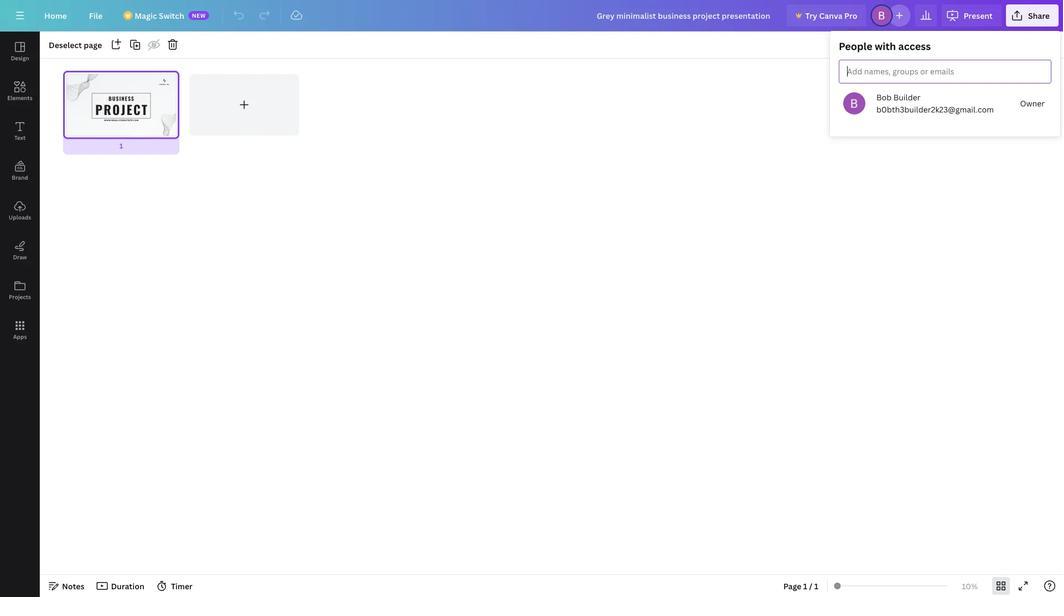 Task type: vqa. For each thing, say whether or not it's contained in the screenshot.
Starred link
no



Task type: locate. For each thing, give the bounding box(es) containing it.
with
[[875, 40, 896, 53]]

magic switch
[[135, 10, 184, 21]]

owner
[[1020, 98, 1045, 109]]

try canva pro
[[805, 10, 857, 21]]

uploads button
[[0, 191, 40, 231]]

/
[[809, 582, 812, 592]]

side panel tab list
[[0, 32, 40, 350]]

elements button
[[0, 71, 40, 111]]

builder
[[894, 92, 921, 103]]

canva
[[819, 10, 843, 21]]

design
[[11, 54, 29, 62]]

design button
[[0, 32, 40, 71]]

brand button
[[0, 151, 40, 191]]

timer
[[171, 582, 193, 592]]

1 down www.reallygreatsite.com
[[120, 141, 123, 151]]

larana,
[[159, 84, 166, 85]]

inc.
[[166, 84, 170, 85]]

uploads
[[9, 214, 31, 221]]

page
[[783, 582, 801, 592]]

deselect page
[[49, 40, 102, 50]]

1 right /
[[814, 582, 818, 592]]

2 horizontal spatial 1
[[814, 582, 818, 592]]

projects button
[[0, 271, 40, 311]]

brand
[[12, 174, 28, 181]]

draw
[[13, 254, 27, 261]]

share
[[1028, 10, 1050, 21]]

try canva pro button
[[787, 4, 866, 27]]

1
[[120, 141, 123, 151], [803, 582, 807, 592], [814, 582, 818, 592]]

home link
[[35, 4, 76, 27]]

apps button
[[0, 311, 40, 350]]

notes
[[62, 582, 84, 592]]

Design title text field
[[588, 4, 782, 27]]

10%
[[962, 582, 978, 592]]

share button
[[1006, 4, 1059, 27]]

deselect
[[49, 40, 82, 50]]

people with access
[[839, 40, 931, 53]]

projects
[[9, 293, 31, 301]]

notes button
[[44, 578, 89, 596]]

people with access group
[[830, 31, 1060, 137]]

1 left /
[[803, 582, 807, 592]]

elements
[[7, 94, 33, 102]]

duration
[[111, 582, 144, 592]]

text button
[[0, 111, 40, 151]]



Task type: describe. For each thing, give the bounding box(es) containing it.
deselect page button
[[44, 36, 106, 54]]

page 1 / 1
[[783, 582, 818, 592]]

business
[[109, 95, 134, 103]]

home
[[44, 10, 67, 21]]

1 horizontal spatial 1
[[803, 582, 807, 592]]

file
[[89, 10, 103, 21]]

present button
[[942, 4, 1002, 27]]

text
[[14, 134, 26, 141]]

draw button
[[0, 231, 40, 271]]

switch
[[159, 10, 184, 21]]

bob builder b0bth3builder2k23@gmail.com
[[877, 92, 994, 115]]

apps
[[13, 333, 27, 341]]

b0bth3builder2k23@gmail.com
[[877, 104, 994, 115]]

bob
[[877, 92, 892, 103]]

10% button
[[952, 578, 988, 596]]

main menu bar
[[0, 0, 1063, 32]]

pro
[[844, 10, 857, 21]]

0 horizontal spatial 1
[[120, 141, 123, 151]]

project
[[95, 100, 148, 119]]

present
[[964, 10, 993, 21]]

magic
[[135, 10, 157, 21]]

larana, inc.
[[159, 84, 170, 85]]

file button
[[80, 4, 111, 27]]

www.reallygreatsite.com
[[104, 119, 139, 122]]

page
[[84, 40, 102, 50]]

new
[[192, 12, 206, 19]]

timer button
[[153, 578, 197, 596]]

access
[[898, 40, 931, 53]]

try
[[805, 10, 817, 21]]

Add names, groups or emails text field
[[844, 64, 958, 80]]

duration button
[[93, 578, 149, 596]]

people
[[839, 40, 872, 53]]



